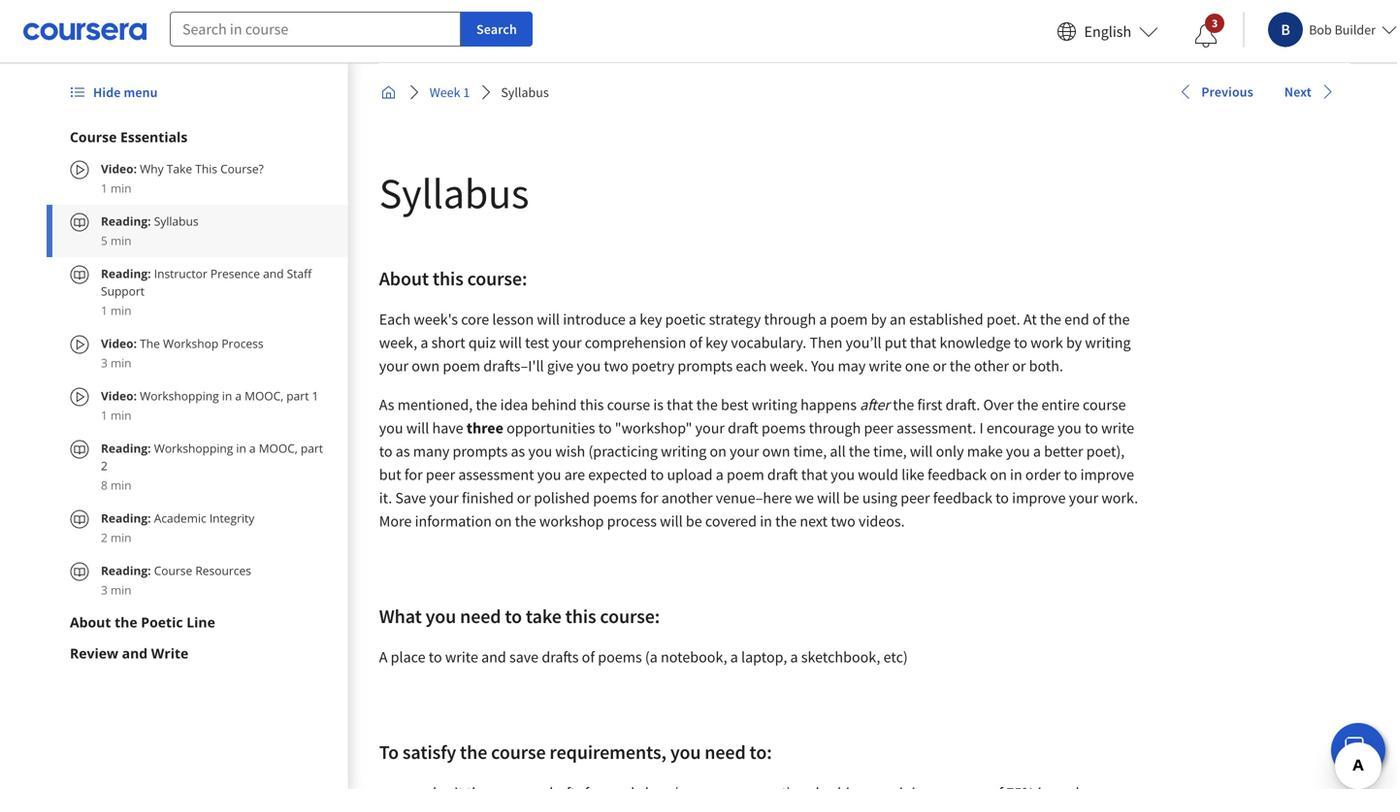 Task type: locate. For each thing, give the bounding box(es) containing it.
1 vertical spatial 2
[[101, 529, 108, 545]]

0 vertical spatial video:
[[101, 161, 137, 177]]

mooc,
[[245, 388, 284, 404], [259, 440, 298, 456]]

video: for video: why take this course? 1 min
[[101, 161, 137, 177]]

and inside instructor presence and staff support
[[263, 265, 284, 281]]

1 min
[[101, 302, 132, 318]]

video: left why
[[101, 161, 137, 177]]

0 vertical spatial about
[[379, 266, 429, 291]]

what
[[379, 604, 422, 628]]

0 vertical spatial write
[[869, 356, 902, 376]]

the left best
[[697, 395, 718, 414]]

2 up 8
[[101, 458, 108, 474]]

in down venue–here
[[760, 512, 772, 531]]

video: down video: the workshop process 3 min
[[101, 388, 137, 404]]

2 time, from the left
[[874, 442, 907, 461]]

poetic
[[665, 310, 706, 329]]

mooc, down process
[[245, 388, 284, 404]]

3 down 1 min
[[101, 355, 108, 371]]

0 horizontal spatial prompts
[[453, 442, 508, 461]]

using
[[863, 488, 898, 508]]

1 horizontal spatial two
[[831, 512, 856, 531]]

will
[[537, 310, 560, 329], [499, 333, 522, 352], [406, 418, 429, 438], [910, 442, 933, 461], [817, 488, 840, 508], [660, 512, 683, 531]]

0 vertical spatial be
[[843, 488, 860, 508]]

1 horizontal spatial need
[[705, 740, 746, 764]]

in left order
[[1010, 465, 1023, 484]]

0 horizontal spatial or
[[517, 488, 531, 508]]

video: inside video: workshopping in a mooc, part 1 1 min
[[101, 388, 137, 404]]

8 min from the top
[[111, 582, 132, 598]]

0 horizontal spatial peer
[[426, 465, 455, 484]]

2 vertical spatial peer
[[901, 488, 930, 508]]

and down about the poetic line
[[122, 644, 148, 662]]

1 inside week 1 link
[[463, 83, 470, 101]]

two inside each week's core lesson will introduce a key poetic strategy through a poem by an established poet. at the end of the week, a short quiz will test your comprehension of key vocabulary. then you'll put that knowledge to work by writing your own poem drafts–i'll give you two poetry prompts each week. you may write one or the other or both.
[[604, 356, 629, 376]]

poem up venue–here
[[727, 465, 765, 484]]

or right one
[[933, 356, 947, 376]]

a left laptop,
[[731, 647, 738, 667]]

min up 8 min
[[111, 407, 132, 423]]

peer
[[864, 418, 894, 438], [426, 465, 455, 484], [901, 488, 930, 508]]

0 horizontal spatial write
[[445, 647, 478, 667]]

video: left the
[[101, 335, 137, 351]]

poem down the short
[[443, 356, 481, 376]]

a left the short
[[421, 333, 428, 352]]

1 2 from the top
[[101, 458, 108, 474]]

reading: inside reading: syllabus 5 min
[[101, 213, 151, 229]]

two
[[604, 356, 629, 376], [831, 512, 856, 531]]

to satisfy the course requirements, you need to:
[[379, 740, 776, 764]]

you right give at left
[[577, 356, 601, 376]]

peer down the like
[[901, 488, 930, 508]]

1 vertical spatial part
[[301, 440, 323, 456]]

3 video: from the top
[[101, 388, 137, 404]]

2 video: from the top
[[101, 335, 137, 351]]

writing inside opportunities to "workshop" your draft poems through peer assessment. i encourage you to write to as many prompts as you wish (practicing writing on your own time, all the time, will only make you a better poet), but for peer assessment you are expected to upload a poem draft that you would like feedback on in order to improve it. save your finished or polished poems for another venue–here we will be using peer feedback to improve your work. more information on the workshop process will be covered in the next two videos.
[[661, 442, 707, 461]]

write down put
[[869, 356, 902, 376]]

poems left the (a
[[598, 647, 642, 667]]

writing up upload
[[661, 442, 707, 461]]

prompts inside each week's core lesson will introduce a key poetic strategy through a poem by an established poet. at the end of the week, a short quiz will test your comprehension of key vocabulary. then you'll put that knowledge to work by writing your own poem drafts–i'll give you two poetry prompts each week. you may write one or the other or both.
[[678, 356, 733, 376]]

poem up the you'll
[[830, 310, 868, 329]]

0 horizontal spatial two
[[604, 356, 629, 376]]

or left the both.
[[1013, 356, 1026, 376]]

information
[[415, 512, 492, 531]]

0 vertical spatial this
[[433, 266, 464, 291]]

own inside each week's core lesson will introduce a key poetic strategy through a poem by an established poet. at the end of the week, a short quiz will test your comprehension of key vocabulary. then you'll put that knowledge to work by writing your own poem drafts–i'll give you two poetry prompts each week. you may write one or the other or both.
[[412, 356, 440, 376]]

1 vertical spatial that
[[667, 395, 694, 414]]

min inside reading: syllabus 5 min
[[111, 232, 132, 248]]

this for to
[[566, 604, 596, 628]]

1 vertical spatial course:
[[600, 604, 660, 628]]

1 horizontal spatial writing
[[752, 395, 798, 414]]

or right finished
[[517, 488, 531, 508]]

2 vertical spatial of
[[582, 647, 595, 667]]

reading: inside reading: academic integrity 2 min
[[101, 510, 151, 526]]

workshopping
[[140, 388, 219, 404], [154, 440, 233, 456]]

for right but
[[405, 465, 423, 484]]

1 horizontal spatial of
[[690, 333, 703, 352]]

reading: inside reading: course resources 3 min
[[101, 562, 151, 578]]

0 vertical spatial mooc,
[[245, 388, 284, 404]]

1 vertical spatial write
[[1102, 418, 1135, 438]]

prompts down three
[[453, 442, 508, 461]]

that up one
[[910, 333, 937, 352]]

resources
[[195, 562, 251, 578]]

2 horizontal spatial course
[[1083, 395, 1126, 414]]

2 vertical spatial write
[[445, 647, 478, 667]]

video: workshopping in a mooc, part 1 1 min
[[101, 388, 319, 423]]

course right the entire
[[1083, 395, 1126, 414]]

as up but
[[396, 442, 410, 461]]

2 vertical spatial that
[[801, 465, 828, 484]]

syllabus
[[501, 83, 549, 101], [379, 166, 529, 220], [154, 213, 199, 229]]

poem inside opportunities to "workshop" your draft poems through peer assessment. i encourage you to write to as many prompts as you wish (practicing writing on your own time, all the time, will only make you a better poet), but for peer assessment you are expected to upload a poem draft that you would like feedback on in order to improve it. save your finished or polished poems for another venue–here we will be using peer feedback to improve your work. more information on the workshop process will be covered in the next two videos.
[[727, 465, 765, 484]]

1 left as
[[312, 388, 319, 404]]

0 vertical spatial two
[[604, 356, 629, 376]]

through up 'all'
[[809, 418, 861, 438]]

this right 'behind'
[[580, 395, 604, 414]]

1 vertical spatial video:
[[101, 335, 137, 351]]

0 vertical spatial improve
[[1081, 465, 1135, 484]]

1 as from the left
[[396, 442, 410, 461]]

chat with us image
[[1343, 735, 1374, 766]]

2 2 from the top
[[101, 529, 108, 545]]

1 vertical spatial two
[[831, 512, 856, 531]]

a down video: workshopping in a mooc, part 1 1 min
[[249, 440, 256, 456]]

2 horizontal spatial write
[[1102, 418, 1135, 438]]

1 horizontal spatial be
[[843, 488, 860, 508]]

will up test
[[537, 310, 560, 329]]

0 vertical spatial course
[[70, 128, 117, 146]]

1 horizontal spatial prompts
[[678, 356, 733, 376]]

video: inside video: why take this course? 1 min
[[101, 161, 137, 177]]

1 horizontal spatial course
[[154, 562, 192, 578]]

1 horizontal spatial key
[[706, 333, 728, 352]]

part inside workshopping in a mooc, part 2
[[301, 440, 323, 456]]

part
[[287, 388, 309, 404], [301, 440, 323, 456]]

poems down happens
[[762, 418, 806, 438]]

only
[[936, 442, 964, 461]]

2 vertical spatial writing
[[661, 442, 707, 461]]

1 horizontal spatial or
[[933, 356, 947, 376]]

8 min
[[101, 477, 132, 493]]

then
[[810, 333, 843, 352]]

workshopping inside workshopping in a mooc, part 2
[[154, 440, 233, 456]]

need left take
[[460, 604, 501, 628]]

review
[[70, 644, 118, 662]]

a inside workshopping in a mooc, part 2
[[249, 440, 256, 456]]

a
[[629, 310, 637, 329], [820, 310, 827, 329], [421, 333, 428, 352], [235, 388, 242, 404], [249, 440, 256, 456], [1034, 442, 1041, 461], [716, 465, 724, 484], [731, 647, 738, 667], [791, 647, 798, 667]]

your
[[553, 333, 582, 352], [379, 356, 409, 376], [696, 418, 725, 438], [730, 442, 759, 461], [430, 488, 459, 508], [1069, 488, 1099, 508]]

syllabus down video: why take this course? 1 min
[[154, 213, 199, 229]]

wish
[[556, 442, 586, 461]]

by down end
[[1067, 333, 1082, 352]]

you right what
[[426, 604, 456, 628]]

course?
[[220, 161, 264, 177]]

week.
[[770, 356, 808, 376]]

video: inside video: the workshop process 3 min
[[101, 335, 137, 351]]

0 vertical spatial key
[[640, 310, 662, 329]]

mooc, inside workshopping in a mooc, part 2
[[259, 440, 298, 456]]

1 vertical spatial on
[[990, 465, 1007, 484]]

by
[[871, 310, 887, 329], [1067, 333, 1082, 352]]

video: for video: workshopping in a mooc, part 1 1 min
[[101, 388, 137, 404]]

need
[[460, 604, 501, 628], [705, 740, 746, 764]]

comprehension
[[585, 333, 687, 352]]

time, up would
[[874, 442, 907, 461]]

own down 'the first draft. over the entire course you will have'
[[763, 442, 791, 461]]

home image
[[381, 84, 397, 100]]

7 min from the top
[[111, 529, 132, 545]]

2 min from the top
[[111, 232, 132, 248]]

course inside 'the first draft. over the entire course you will have'
[[1083, 395, 1126, 414]]

0 vertical spatial writing
[[1086, 333, 1131, 352]]

1
[[463, 83, 470, 101], [101, 180, 108, 196], [101, 302, 108, 318], [312, 388, 319, 404], [101, 407, 108, 423]]

in
[[222, 388, 232, 404], [236, 440, 246, 456], [1010, 465, 1023, 484], [760, 512, 772, 531]]

your down 'the first draft. over the entire course you will have'
[[730, 442, 759, 461]]

2 inside workshopping in a mooc, part 2
[[101, 458, 108, 474]]

0 horizontal spatial time,
[[794, 442, 827, 461]]

but
[[379, 465, 402, 484]]

1 vertical spatial prompts
[[453, 442, 508, 461]]

a right upload
[[716, 465, 724, 484]]

3 up about the poetic line
[[101, 582, 108, 598]]

1 vertical spatial about
[[70, 613, 111, 631]]

video: the workshop process 3 min
[[101, 335, 264, 371]]

this up week's
[[433, 266, 464, 291]]

course down reading: academic integrity 2 min
[[154, 562, 192, 578]]

own down the short
[[412, 356, 440, 376]]

1 video: from the top
[[101, 161, 137, 177]]

1 vertical spatial own
[[763, 442, 791, 461]]

on
[[710, 442, 727, 461], [990, 465, 1007, 484], [495, 512, 512, 531]]

about for about the poetic line
[[70, 613, 111, 631]]

about for about this course:
[[379, 266, 429, 291]]

4 min from the top
[[111, 355, 132, 371]]

peer down many
[[426, 465, 455, 484]]

1 horizontal spatial and
[[263, 265, 284, 281]]

two inside opportunities to "workshop" your draft poems through peer assessment. i encourage you to write to as many prompts as you wish (practicing writing on your own time, all the time, will only make you a better poet), but for peer assessment you are expected to upload a poem draft that you would like feedback on in order to improve it. save your finished or polished poems for another venue–here we will be using peer feedback to improve your work. more information on the workshop process will be covered in the next two videos.
[[831, 512, 856, 531]]

1 horizontal spatial on
[[710, 442, 727, 461]]

week 1
[[430, 83, 470, 101]]

own inside opportunities to "workshop" your draft poems through peer assessment. i encourage you to write to as many prompts as you wish (practicing writing on your own time, all the time, will only make you a better poet), but for peer assessment you are expected to upload a poem draft that you would like feedback on in order to improve it. save your finished or polished poems for another venue–here we will be using peer feedback to improve your work. more information on the workshop process will be covered in the next two videos.
[[763, 442, 791, 461]]

course left is
[[607, 395, 650, 414]]

1 vertical spatial of
[[690, 333, 703, 352]]

for
[[405, 465, 423, 484], [640, 488, 659, 508]]

as up assessment
[[511, 442, 525, 461]]

lesson
[[492, 310, 534, 329]]

in inside workshopping in a mooc, part 2
[[236, 440, 246, 456]]

idea
[[501, 395, 528, 414]]

part inside video: workshopping in a mooc, part 1 1 min
[[287, 388, 309, 404]]

2 horizontal spatial of
[[1093, 310, 1106, 329]]

on down make
[[990, 465, 1007, 484]]

instructor presence and staff support
[[101, 265, 312, 299]]

1 horizontal spatial that
[[801, 465, 828, 484]]

1 vertical spatial need
[[705, 740, 746, 764]]

next button
[[1277, 74, 1343, 109]]

0 vertical spatial 2
[[101, 458, 108, 474]]

reading: down 8 min
[[101, 510, 151, 526]]

2 horizontal spatial that
[[910, 333, 937, 352]]

a down process
[[235, 388, 242, 404]]

5 min from the top
[[111, 407, 132, 423]]

two down the comprehension
[[604, 356, 629, 376]]

2 vertical spatial poems
[[598, 647, 642, 667]]

3 inside dropdown button
[[1212, 16, 1219, 31]]

min
[[111, 180, 132, 196], [111, 232, 132, 248], [111, 302, 132, 318], [111, 355, 132, 371], [111, 407, 132, 423], [111, 477, 132, 493], [111, 529, 132, 545], [111, 582, 132, 598]]

0 horizontal spatial need
[[460, 604, 501, 628]]

0 horizontal spatial draft
[[728, 418, 759, 438]]

give
[[547, 356, 574, 376]]

all
[[830, 442, 846, 461]]

and
[[263, 265, 284, 281], [122, 644, 148, 662], [482, 647, 506, 667]]

to up but
[[379, 442, 393, 461]]

prompts left each
[[678, 356, 733, 376]]

0 vertical spatial part
[[287, 388, 309, 404]]

core
[[461, 310, 489, 329]]

2 horizontal spatial writing
[[1086, 333, 1131, 352]]

reading: up 8 min
[[101, 440, 154, 456]]

save
[[510, 647, 539, 667]]

1 horizontal spatial own
[[763, 442, 791, 461]]

a right laptop,
[[791, 647, 798, 667]]

1 horizontal spatial course:
[[600, 604, 660, 628]]

1 reading: from the top
[[101, 213, 151, 229]]

4 reading: from the top
[[101, 510, 151, 526]]

1 vertical spatial feedback
[[933, 488, 993, 508]]

1 vertical spatial course
[[154, 562, 192, 578]]

1 vertical spatial this
[[580, 395, 604, 414]]

5 reading: from the top
[[101, 562, 151, 578]]

menu
[[124, 83, 158, 101]]

are
[[565, 465, 585, 484]]

on down finished
[[495, 512, 512, 531]]

0 horizontal spatial and
[[122, 644, 148, 662]]

you down encourage
[[1006, 442, 1030, 461]]

to down better
[[1064, 465, 1078, 484]]

writing
[[1086, 333, 1131, 352], [752, 395, 798, 414], [661, 442, 707, 461]]

reading: for syllabus
[[101, 213, 151, 229]]

syllabus up about this course:
[[379, 166, 529, 220]]

1 min from the top
[[111, 180, 132, 196]]

about inside "dropdown button"
[[70, 613, 111, 631]]

0 horizontal spatial of
[[582, 647, 595, 667]]

1 vertical spatial through
[[809, 418, 861, 438]]

course:
[[467, 266, 527, 291], [600, 604, 660, 628]]

previous button
[[1171, 74, 1262, 109]]

1 vertical spatial mooc,
[[259, 440, 298, 456]]

poet.
[[987, 310, 1021, 329]]

i
[[980, 418, 984, 438]]

6 min from the top
[[111, 477, 132, 493]]

about the poetic line
[[70, 613, 215, 631]]

syllabus inside reading: syllabus 5 min
[[154, 213, 199, 229]]

2 vertical spatial video:
[[101, 388, 137, 404]]

write up poet),
[[1102, 418, 1135, 438]]

poetry
[[632, 356, 675, 376]]

poems
[[762, 418, 806, 438], [593, 488, 637, 508], [598, 647, 642, 667]]

0 horizontal spatial that
[[667, 395, 694, 414]]

bob
[[1310, 21, 1332, 38]]

min inside video: why take this course? 1 min
[[111, 180, 132, 196]]

happens
[[801, 395, 857, 414]]

0 horizontal spatial as
[[396, 442, 410, 461]]

poems down expected
[[593, 488, 637, 508]]

videos.
[[859, 512, 905, 531]]

reading: for course resources
[[101, 562, 151, 578]]

0 horizontal spatial own
[[412, 356, 440, 376]]

reading: up support
[[101, 265, 154, 281]]

reading: up about the poetic line
[[101, 562, 151, 578]]

place
[[391, 647, 426, 667]]

1 horizontal spatial improve
[[1081, 465, 1135, 484]]

be
[[843, 488, 860, 508], [686, 512, 702, 531]]

or inside opportunities to "workshop" your draft poems through peer assessment. i encourage you to write to as many prompts as you wish (practicing writing on your own time, all the time, will only make you a better poet), but for peer assessment you are expected to upload a poem draft that you would like feedback on in order to improve it. save your finished or polished poems for another venue–here we will be using peer feedback to improve your work. more information on the workshop process will be covered in the next two videos.
[[517, 488, 531, 508]]

opportunities to "workshop" your draft poems through peer assessment. i encourage you to write to as many prompts as you wish (practicing writing on your own time, all the time, will only make you a better poet), but for peer assessment you are expected to upload a poem draft that you would like feedback on in order to improve it. save your finished or polished poems for another venue–here we will be using peer feedback to improve your work. more information on the workshop process will be covered in the next two videos.
[[379, 418, 1142, 531]]

mentioned,
[[398, 395, 473, 414]]

min up reading: syllabus 5 min
[[111, 180, 132, 196]]

in inside video: workshopping in a mooc, part 1 1 min
[[222, 388, 232, 404]]

that inside opportunities to "workshop" your draft poems through peer assessment. i encourage you to write to as many prompts as you wish (practicing writing on your own time, all the time, will only make you a better poet), but for peer assessment you are expected to upload a poem draft that you would like feedback on in order to improve it. save your finished or polished poems for another venue–here we will be using peer feedback to improve your work. more information on the workshop process will be covered in the next two videos.
[[801, 465, 828, 484]]

will up many
[[406, 418, 429, 438]]

0 horizontal spatial writing
[[661, 442, 707, 461]]

the
[[140, 335, 160, 351]]

min inside reading: course resources 3 min
[[111, 582, 132, 598]]

opportunities
[[507, 418, 595, 438]]

min inside reading: academic integrity 2 min
[[111, 529, 132, 545]]

min up about the poetic line
[[111, 582, 132, 598]]

1 vertical spatial workshopping
[[154, 440, 233, 456]]

you down opportunities
[[528, 442, 553, 461]]

that inside each week's core lesson will introduce a key poetic strategy through a poem by an established poet. at the end of the week, a short quiz will test your comprehension of key vocabulary. then you'll put that knowledge to work by writing your own poem drafts–i'll give you two poetry prompts each week. you may write one or the other or both.
[[910, 333, 937, 352]]

through up vocabulary.
[[764, 310, 816, 329]]

vocabulary.
[[731, 333, 807, 352]]

2 vertical spatial 3
[[101, 582, 108, 598]]

improve down order
[[1013, 488, 1066, 508]]

each week's core lesson will introduce a key poetic strategy through a poem by an established poet. at the end of the week, a short quiz will test your comprehension of key vocabulary. then you'll put that knowledge to work by writing your own poem drafts–i'll give you two poetry prompts each week. you may write one or the other or both.
[[379, 310, 1134, 376]]

assessment
[[458, 465, 534, 484]]

0 vertical spatial workshopping
[[140, 388, 219, 404]]

time, left 'all'
[[794, 442, 827, 461]]

feedback
[[928, 465, 987, 484], [933, 488, 993, 508]]

search button
[[461, 12, 533, 47]]

writing inside each week's core lesson will introduce a key poetic strategy through a poem by an established poet. at the end of the week, a short quiz will test your comprehension of key vocabulary. then you'll put that knowledge to work by writing your own poem drafts–i'll give you two poetry prompts each week. you may write one or the other or both.
[[1086, 333, 1131, 352]]

for up the process
[[640, 488, 659, 508]]

2
[[101, 458, 108, 474], [101, 529, 108, 545]]

this right take
[[566, 604, 596, 628]]

better
[[1044, 442, 1084, 461]]

1 vertical spatial draft
[[768, 465, 798, 484]]

0 vertical spatial poem
[[830, 310, 868, 329]]

0 horizontal spatial key
[[640, 310, 662, 329]]

0 vertical spatial that
[[910, 333, 937, 352]]

2 horizontal spatial poem
[[830, 310, 868, 329]]

the left first
[[893, 395, 915, 414]]

0 horizontal spatial be
[[686, 512, 702, 531]]

1 vertical spatial improve
[[1013, 488, 1066, 508]]

2 vertical spatial on
[[495, 512, 512, 531]]

first
[[918, 395, 943, 414]]

2 vertical spatial poem
[[727, 465, 765, 484]]

improve down poet),
[[1081, 465, 1135, 484]]

be left using
[[843, 488, 860, 508]]

workshopping inside video: workshopping in a mooc, part 1 1 min
[[140, 388, 219, 404]]

1 time, from the left
[[794, 442, 827, 461]]

this for idea
[[580, 395, 604, 414]]

the left 'next'
[[776, 512, 797, 531]]

1 horizontal spatial peer
[[864, 418, 894, 438]]

that right is
[[667, 395, 694, 414]]

workshopping in a mooc, part 2
[[101, 440, 323, 474]]

through inside each week's core lesson will introduce a key poetic strategy through a poem by an established poet. at the end of the week, a short quiz will test your comprehension of key vocabulary. then you'll put that knowledge to work by writing your own poem drafts–i'll give you two poetry prompts each week. you may write one or the other or both.
[[764, 310, 816, 329]]

may
[[838, 356, 866, 376]]

1 right week
[[463, 83, 470, 101]]

mooc, down video: workshopping in a mooc, part 1 1 min
[[259, 440, 298, 456]]

0 horizontal spatial about
[[70, 613, 111, 631]]

3 up previous "button"
[[1212, 16, 1219, 31]]

the inside "dropdown button"
[[115, 613, 137, 631]]

mooc, inside video: workshopping in a mooc, part 1 1 min
[[245, 388, 284, 404]]

in down process
[[222, 388, 232, 404]]

0 vertical spatial course:
[[467, 266, 527, 291]]

0 vertical spatial by
[[871, 310, 887, 329]]



Task type: vqa. For each thing, say whether or not it's contained in the screenshot.
For Individuals
no



Task type: describe. For each thing, give the bounding box(es) containing it.
(a
[[645, 647, 658, 667]]

0 horizontal spatial course
[[491, 740, 546, 764]]

course inside reading: course resources 3 min
[[154, 562, 192, 578]]

your down week, at the left of page
[[379, 356, 409, 376]]

to right place
[[429, 647, 442, 667]]

another
[[662, 488, 713, 508]]

Search in course text field
[[170, 12, 461, 47]]

this
[[195, 161, 217, 177]]

line
[[187, 613, 215, 631]]

0 vertical spatial feedback
[[928, 465, 987, 484]]

the down the polished
[[515, 512, 536, 531]]

next
[[800, 512, 828, 531]]

the right end
[[1109, 310, 1130, 329]]

the right 'all'
[[849, 442, 871, 461]]

0 horizontal spatial by
[[871, 310, 887, 329]]

0 horizontal spatial on
[[495, 512, 512, 531]]

save
[[395, 488, 426, 508]]

take
[[167, 161, 192, 177]]

english
[[1085, 22, 1132, 41]]

is
[[654, 395, 664, 414]]

video: why take this course? 1 min
[[101, 161, 264, 196]]

sketchbook,
[[802, 647, 881, 667]]

review and write button
[[70, 644, 325, 663]]

notebook,
[[661, 647, 728, 667]]

a place to write and save drafts of poems (a notebook, a laptop, a sketchbook, etc)
[[379, 647, 908, 667]]

behind
[[531, 395, 577, 414]]

make
[[967, 442, 1003, 461]]

you down 'all'
[[831, 465, 855, 484]]

course for this
[[607, 395, 650, 414]]

integrity
[[209, 510, 255, 526]]

test
[[525, 333, 549, 352]]

1 horizontal spatial by
[[1067, 333, 1082, 352]]

b
[[1282, 20, 1291, 39]]

the first draft. over the entire course you will have
[[379, 395, 1130, 438]]

3 reading: from the top
[[101, 440, 154, 456]]

course inside dropdown button
[[70, 128, 117, 146]]

course for entire
[[1083, 395, 1126, 414]]

a up then
[[820, 310, 827, 329]]

support
[[101, 283, 145, 299]]

strategy
[[709, 310, 761, 329]]

write inside each week's core lesson will introduce a key poetic strategy through a poem by an established poet. at the end of the week, a short quiz will test your comprehension of key vocabulary. then you'll put that knowledge to work by writing your own poem drafts–i'll give you two poetry prompts each week. you may write one or the other or both.
[[869, 356, 902, 376]]

the down knowledge
[[950, 356, 971, 376]]

builder
[[1335, 21, 1376, 38]]

staff
[[287, 265, 312, 281]]

knowledge
[[940, 333, 1011, 352]]

reading: for academic integrity
[[101, 510, 151, 526]]

entire
[[1042, 395, 1080, 414]]

3 inside video: the workshop process 3 min
[[101, 355, 108, 371]]

the up encourage
[[1017, 395, 1039, 414]]

your up the information
[[430, 488, 459, 508]]

will down the 'lesson'
[[499, 333, 522, 352]]

week
[[430, 83, 461, 101]]

finished
[[462, 488, 514, 508]]

min inside video: workshopping in a mooc, part 1 1 min
[[111, 407, 132, 423]]

drafts
[[542, 647, 579, 667]]

you
[[811, 356, 835, 376]]

0 vertical spatial of
[[1093, 310, 1106, 329]]

after
[[860, 395, 890, 414]]

2 inside reading: academic integrity 2 min
[[101, 529, 108, 545]]

min inside video: the workshop process 3 min
[[111, 355, 132, 371]]

your left work.
[[1069, 488, 1099, 508]]

work.
[[1102, 488, 1139, 508]]

1 vertical spatial poem
[[443, 356, 481, 376]]

to left take
[[505, 604, 522, 628]]

have
[[432, 418, 464, 438]]

3 inside reading: course resources 3 min
[[101, 582, 108, 598]]

end
[[1065, 310, 1090, 329]]

week's
[[414, 310, 458, 329]]

1 vertical spatial key
[[706, 333, 728, 352]]

instructor
[[154, 265, 207, 281]]

work
[[1031, 333, 1064, 352]]

will right we
[[817, 488, 840, 508]]

1 down support
[[101, 302, 108, 318]]

and inside dropdown button
[[122, 644, 148, 662]]

course essentials button
[[70, 127, 325, 147]]

a up order
[[1034, 442, 1041, 461]]

you up better
[[1058, 418, 1082, 438]]

the right at
[[1040, 310, 1062, 329]]

expected
[[588, 465, 648, 484]]

to up (practicing
[[599, 418, 612, 438]]

video: for video: the workshop process 3 min
[[101, 335, 137, 351]]

the up three
[[476, 395, 497, 414]]

your up give at left
[[553, 333, 582, 352]]

three
[[467, 418, 504, 438]]

5
[[101, 232, 108, 248]]

1 vertical spatial be
[[686, 512, 702, 531]]

reading: academic integrity 2 min
[[101, 510, 255, 545]]

8
[[101, 477, 108, 493]]

2 horizontal spatial or
[[1013, 356, 1026, 376]]

requirements,
[[550, 740, 667, 764]]

each
[[379, 310, 411, 329]]

2 as from the left
[[511, 442, 525, 461]]

prompts inside opportunities to "workshop" your draft poems through peer assessment. i encourage you to write to as many prompts as you wish (practicing writing on your own time, all the time, will only make you a better poet), but for peer assessment you are expected to upload a poem draft that you would like feedback on in order to improve it. save your finished or polished poems for another venue–here we will be using peer feedback to improve your work. more information on the workshop process will be covered in the next two videos.
[[453, 442, 508, 461]]

0 vertical spatial poems
[[762, 418, 806, 438]]

you'll
[[846, 333, 882, 352]]

essentials
[[120, 128, 188, 146]]

3 min from the top
[[111, 302, 132, 318]]

short
[[432, 333, 466, 352]]

2 horizontal spatial on
[[990, 465, 1007, 484]]

a up the comprehension
[[629, 310, 637, 329]]

bob builder
[[1310, 21, 1376, 38]]

will inside 'the first draft. over the entire course you will have'
[[406, 418, 429, 438]]

workshop
[[540, 512, 604, 531]]

you inside 'the first draft. over the entire course you will have'
[[379, 418, 403, 438]]

both.
[[1029, 356, 1064, 376]]

write inside opportunities to "workshop" your draft poems through peer assessment. i encourage you to write to as many prompts as you wish (practicing writing on your own time, all the time, will only make you a better poet), but for peer assessment you are expected to upload a poem draft that you would like feedback on in order to improve it. save your finished or polished poems for another venue–here we will be using peer feedback to improve your work. more information on the workshop process will be covered in the next two videos.
[[1102, 418, 1135, 438]]

why
[[140, 161, 164, 177]]

process
[[222, 335, 264, 351]]

poetic
[[141, 613, 183, 631]]

english button
[[1050, 0, 1167, 63]]

academic
[[154, 510, 206, 526]]

0 vertical spatial need
[[460, 604, 501, 628]]

best
[[721, 395, 749, 414]]

to up poet),
[[1085, 418, 1099, 438]]

as
[[379, 395, 395, 414]]

to
[[379, 740, 399, 764]]

2 reading: from the top
[[101, 265, 154, 281]]

an
[[890, 310, 906, 329]]

show notifications image
[[1195, 24, 1218, 48]]

syllabus down the search button
[[501, 83, 549, 101]]

the right satisfy on the bottom
[[460, 740, 488, 764]]

you inside each week's core lesson will introduce a key poetic strategy through a poem by an established poet. at the end of the week, a short quiz will test your comprehension of key vocabulary. then you'll put that knowledge to work by writing your own poem drafts–i'll give you two poetry prompts each week. you may write one or the other or both.
[[577, 356, 601, 376]]

1 horizontal spatial draft
[[768, 465, 798, 484]]

search
[[477, 20, 517, 38]]

put
[[885, 333, 907, 352]]

1 inside video: why take this course? 1 min
[[101, 180, 108, 196]]

many
[[413, 442, 450, 461]]

2 horizontal spatial and
[[482, 647, 506, 667]]

process
[[607, 512, 657, 531]]

you left are
[[537, 465, 561, 484]]

a
[[379, 647, 388, 667]]

0 vertical spatial draft
[[728, 418, 759, 438]]

polished
[[534, 488, 590, 508]]

0 horizontal spatial improve
[[1013, 488, 1066, 508]]

coursera image
[[23, 16, 147, 47]]

presence
[[211, 265, 260, 281]]

will down another
[[660, 512, 683, 531]]

as mentioned, the idea behind this course is that the best writing happens after
[[379, 395, 890, 414]]

what you need to take this course:
[[379, 604, 660, 628]]

encourage
[[987, 418, 1055, 438]]

a inside video: workshopping in a mooc, part 1 1 min
[[235, 388, 242, 404]]

other
[[975, 356, 1009, 376]]

previous
[[1202, 83, 1254, 100]]

to inside each week's core lesson will introduce a key poetic strategy through a poem by an established poet. at the end of the week, a short quiz will test your comprehension of key vocabulary. then you'll put that knowledge to work by writing your own poem drafts–i'll give you two poetry prompts each week. you may write one or the other or both.
[[1014, 333, 1028, 352]]

like
[[902, 465, 925, 484]]

0 horizontal spatial course:
[[467, 266, 527, 291]]

through inside opportunities to "workshop" your draft poems through peer assessment. i encourage you to write to as many prompts as you wish (practicing writing on your own time, all the time, will only make you a better poet), but for peer assessment you are expected to upload a poem draft that you would like feedback on in order to improve it. save your finished or polished poems for another venue–here we will be using peer feedback to improve your work. more information on the workshop process will be covered in the next two videos.
[[809, 418, 861, 438]]

to:
[[750, 740, 772, 764]]

covered
[[706, 512, 757, 531]]

next
[[1285, 83, 1312, 100]]

0 horizontal spatial for
[[405, 465, 423, 484]]

"workshop"
[[615, 418, 692, 438]]

syllabus link
[[493, 75, 557, 110]]

will up the like
[[910, 442, 933, 461]]

introduce
[[563, 310, 626, 329]]

1 horizontal spatial for
[[640, 488, 659, 508]]

laptop,
[[742, 647, 787, 667]]

to left upload
[[651, 465, 664, 484]]

hide menu button
[[62, 75, 166, 110]]

assessment.
[[897, 418, 977, 438]]

about the poetic line button
[[70, 612, 325, 632]]

1 vertical spatial poems
[[593, 488, 637, 508]]

you left to:
[[671, 740, 701, 764]]

to down make
[[996, 488, 1009, 508]]

1 up 8
[[101, 407, 108, 423]]

your down best
[[696, 418, 725, 438]]



